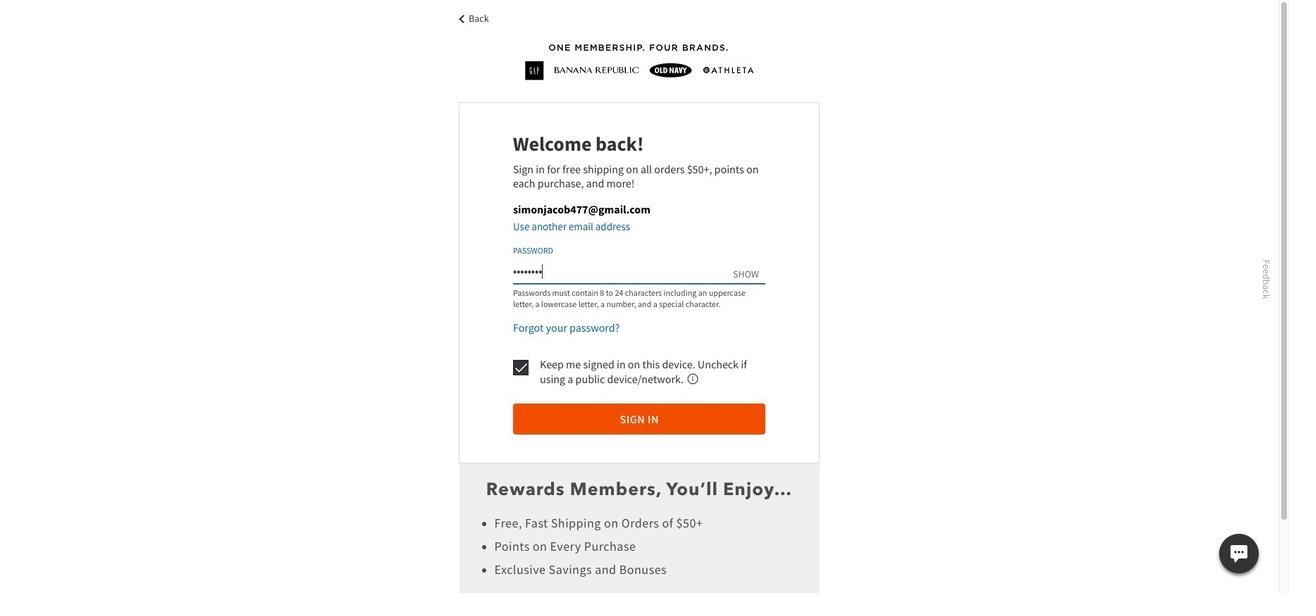 Task type: describe. For each thing, give the bounding box(es) containing it.
more information image
[[687, 374, 699, 385]]



Task type: locate. For each thing, give the bounding box(es) containing it.
back button image
[[459, 15, 465, 23]]

None password field
[[513, 259, 766, 284]]

None email field
[[513, 195, 766, 220]]

loyaltylogo image
[[513, 32, 766, 92]]

None checkbox
[[513, 360, 529, 376]]



Task type: vqa. For each thing, say whether or not it's contained in the screenshot.
your Gap Good Rewards Credit Card image
no



